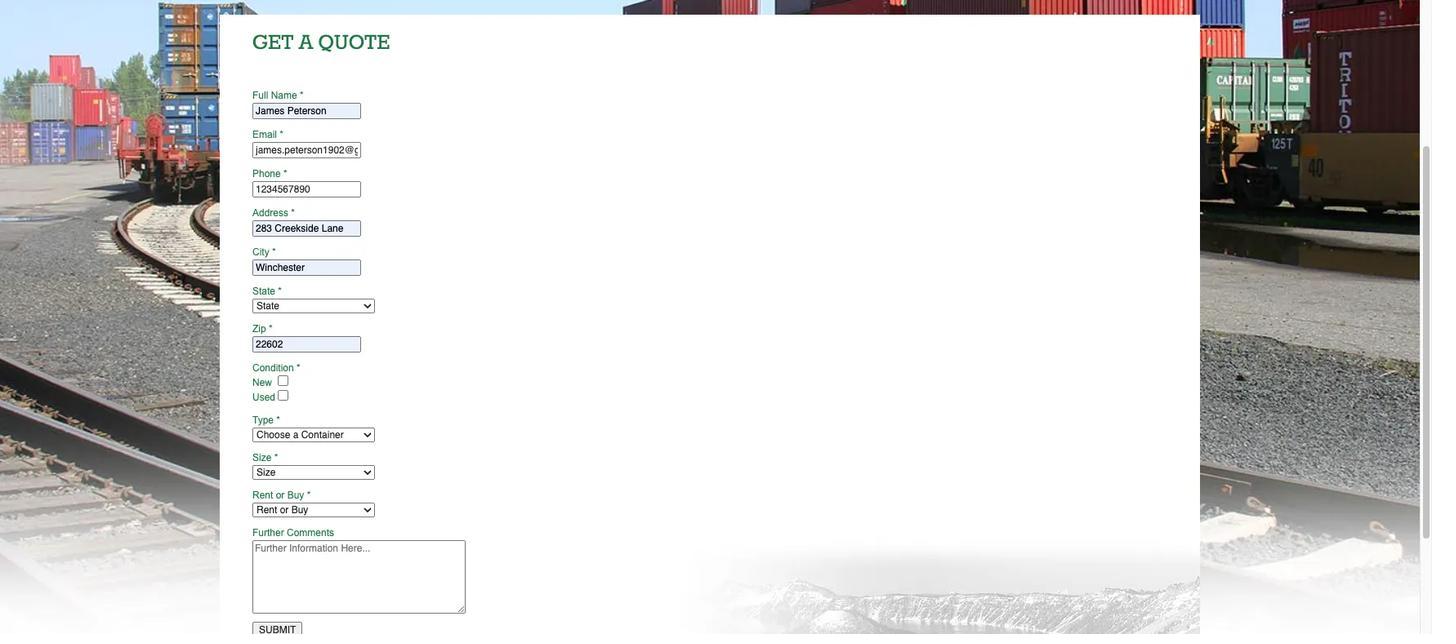 Task type: describe. For each thing, give the bounding box(es) containing it.
condition *
[[252, 363, 300, 374]]

state *
[[252, 286, 282, 297]]

address
[[252, 208, 288, 219]]

or
[[276, 490, 285, 502]]

type *
[[252, 415, 280, 427]]

comments
[[287, 528, 334, 539]]

email *
[[252, 129, 284, 141]]

get a quote
[[252, 31, 390, 56]]

full name *
[[252, 90, 304, 101]]

used
[[252, 392, 278, 404]]

* for address *
[[291, 208, 295, 219]]

name
[[271, 90, 297, 101]]

* for phone *
[[284, 168, 287, 180]]

get
[[252, 31, 294, 56]]

email
[[252, 129, 277, 141]]

city
[[252, 247, 269, 258]]

* for state *
[[278, 286, 282, 297]]

Zip text field
[[252, 337, 361, 353]]

full
[[252, 90, 268, 101]]

Email  text field
[[252, 142, 361, 159]]

* for zip *
[[269, 324, 273, 335]]

Address text field
[[252, 221, 361, 237]]

a
[[299, 31, 313, 56]]

phone *
[[252, 168, 287, 180]]

Phone text field
[[252, 181, 361, 198]]

phone
[[252, 168, 281, 180]]



Task type: locate. For each thing, give the bounding box(es) containing it.
* up address text field at the top left
[[291, 208, 295, 219]]

New checkbox
[[278, 376, 288, 386]]

* right email at the top of the page
[[280, 129, 284, 141]]

* for email *
[[280, 129, 284, 141]]

type
[[252, 415, 274, 427]]

condition
[[252, 363, 294, 374]]

* right buy
[[307, 490, 311, 502]]

* for condition *
[[297, 363, 300, 374]]

*
[[300, 90, 304, 101], [280, 129, 284, 141], [284, 168, 287, 180], [291, 208, 295, 219], [272, 247, 276, 258], [278, 286, 282, 297], [269, 324, 273, 335], [297, 363, 300, 374], [276, 415, 280, 427], [274, 453, 278, 464], [307, 490, 311, 502]]

rent
[[252, 490, 273, 502]]

rent or buy *
[[252, 490, 311, 502]]

* up "full name" text field
[[300, 90, 304, 101]]

* for size *
[[274, 453, 278, 464]]

zip *
[[252, 324, 273, 335]]

* right type
[[276, 415, 280, 427]]

* right phone
[[284, 168, 287, 180]]

quote
[[318, 31, 390, 56]]

* for type *
[[276, 415, 280, 427]]

* right state
[[278, 286, 282, 297]]

Used checkbox
[[278, 391, 289, 401]]

size
[[252, 453, 272, 464]]

new
[[252, 378, 278, 389]]

* right the city
[[272, 247, 276, 258]]

Full Name text field
[[252, 103, 361, 119]]

City text field
[[252, 260, 361, 276]]

address *
[[252, 208, 295, 219]]

* right zip
[[269, 324, 273, 335]]

size *
[[252, 453, 278, 464]]

buy
[[287, 490, 304, 502]]

Further Comments text field
[[252, 541, 466, 614]]

further comments
[[252, 528, 334, 539]]

zip
[[252, 324, 266, 335]]

* right the size
[[274, 453, 278, 464]]

city *
[[252, 247, 276, 258]]

* down zip text field
[[297, 363, 300, 374]]

further
[[252, 528, 284, 539]]

* for city *
[[272, 247, 276, 258]]

state
[[252, 286, 275, 297]]



